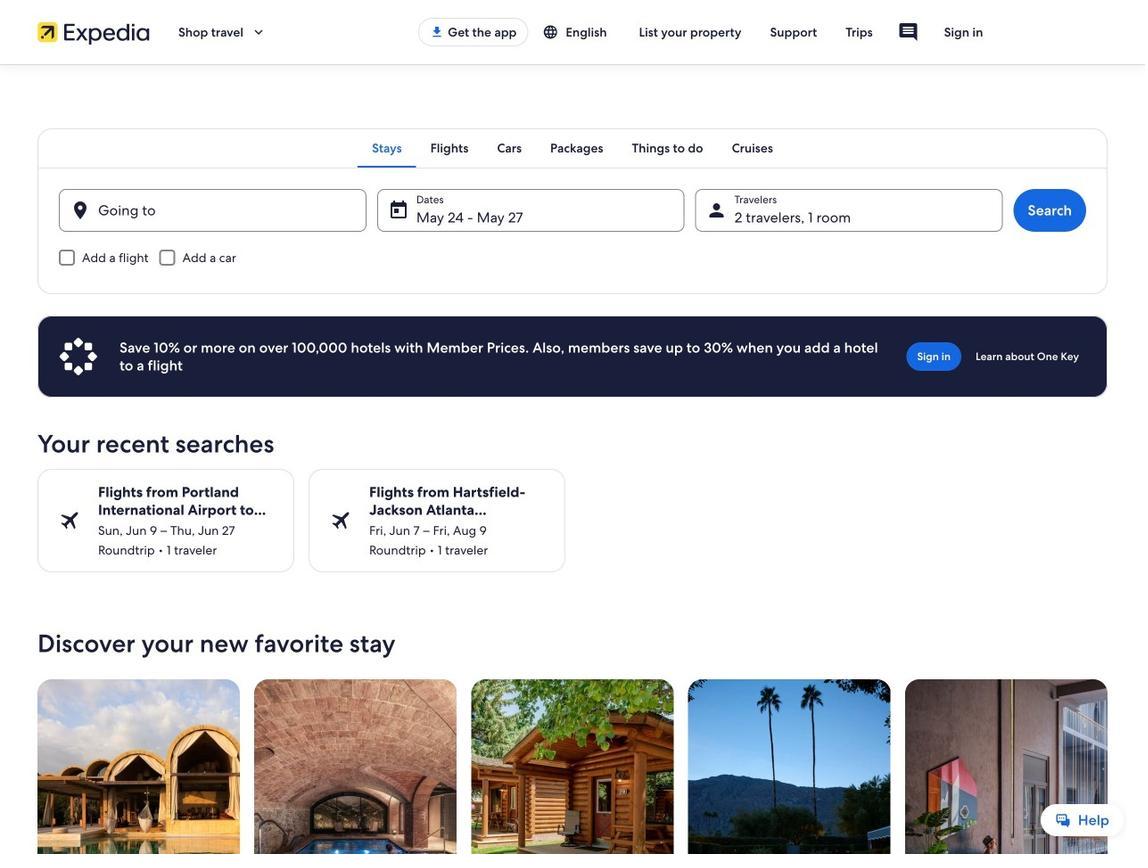 Task type: describe. For each thing, give the bounding box(es) containing it.
1 flights image from the left
[[59, 510, 80, 532]]

2 flights image from the left
[[330, 510, 352, 532]]

communication center icon image
[[898, 21, 920, 43]]

view next property themes image
[[1098, 804, 1119, 826]]



Task type: vqa. For each thing, say whether or not it's contained in the screenshot.
main content
yes



Task type: locate. For each thing, give the bounding box(es) containing it.
trailing image
[[251, 24, 267, 40]]

expedia logo image
[[37, 20, 150, 45]]

small image
[[543, 24, 559, 40]]

download the app button image
[[430, 25, 445, 39]]

flights image
[[59, 510, 80, 532], [330, 510, 352, 532]]

1 horizontal spatial flights image
[[330, 510, 352, 532]]

0 horizontal spatial flights image
[[59, 510, 80, 532]]

tab list
[[37, 128, 1108, 168]]

main content
[[0, 64, 1146, 855]]



